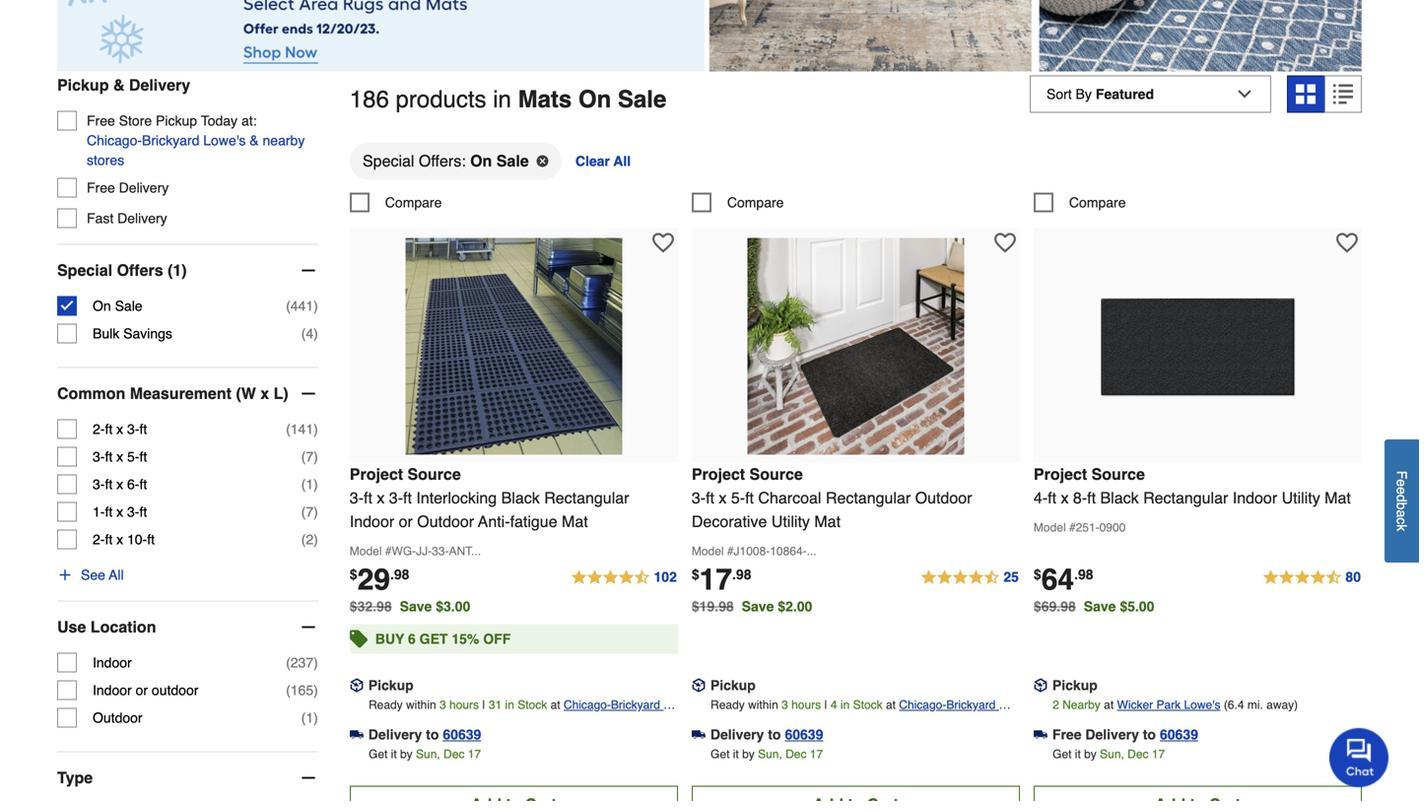 Task type: describe. For each thing, give the bounding box(es) containing it.
interlocking
[[416, 489, 497, 507]]

3 it from the left
[[1076, 748, 1082, 762]]

5- inside project source 3-ft x 5-ft charcoal rectangular outdoor decorative utility mat
[[732, 489, 746, 507]]

3- down 6- at the bottom
[[127, 504, 139, 520]]

common
[[57, 385, 126, 403]]

rectangular inside project source 3-ft x 3-ft interlocking black rectangular indoor or outdoor anti-fatigue mat
[[545, 489, 630, 507]]

heart outline image
[[653, 232, 674, 254]]

( 165 )
[[286, 683, 318, 699]]

( 4 )
[[301, 326, 318, 342]]

model for 3-ft x 5-ft charcoal rectangular outdoor decorative utility mat
[[692, 545, 724, 558]]

5001562851 element
[[350, 193, 442, 212]]

off
[[483, 631, 511, 647]]

mat inside project source 4-ft x 8-ft black rectangular indoor utility mat
[[1325, 489, 1352, 507]]

2-ft x 3-ft
[[93, 422, 147, 437]]

) for 1-ft x 3-ft
[[314, 504, 318, 520]]

to for 31
[[426, 727, 439, 743]]

b
[[1395, 502, 1411, 510]]

model # wg-jj-33-ant...
[[350, 545, 481, 558]]

3 sun, from the left
[[1101, 748, 1125, 762]]

within for ready within 3 hours | 31 in stock at chicago-brickyard lowe's
[[406, 698, 437, 712]]

actual price $64.98 element
[[1034, 563, 1094, 597]]

delivery up free store pickup today at:
[[129, 76, 190, 94]]

) for on sale
[[314, 298, 318, 314]]

1-
[[93, 504, 105, 520]]

0 horizontal spatial on
[[93, 298, 111, 314]]

( 7 ) for 3-ft x 5-ft
[[301, 449, 318, 465]]

ready within 3 hours | 4 in stock at chicago-brickyard lowe's
[[711, 698, 1000, 732]]

$5.00
[[1121, 599, 1155, 615]]

grid view image
[[1297, 84, 1316, 104]]

source for charcoal
[[750, 465, 803, 484]]

3-ft x 6-ft
[[93, 477, 147, 493]]

0 vertical spatial 5-
[[127, 449, 139, 465]]

indoor or outdoor
[[93, 683, 199, 699]]

pickup for delivery truck filled image
[[369, 678, 414, 694]]

l)
[[274, 385, 289, 403]]

8-
[[1074, 489, 1088, 507]]

ant...
[[449, 545, 481, 558]]

was price $19.98 element
[[692, 594, 742, 615]]

$19.98 save $2.00
[[692, 599, 813, 615]]

actual price $17.98 element
[[692, 563, 752, 597]]

save for 17
[[742, 599, 774, 615]]

fast delivery
[[87, 211, 167, 226]]

102
[[654, 569, 677, 585]]

special offers (1)
[[57, 261, 187, 280]]

model for 4-ft x 8-ft black rectangular indoor utility mat
[[1034, 521, 1067, 535]]

3 by from the left
[[1085, 748, 1097, 762]]

1 vertical spatial sale
[[497, 152, 529, 170]]

a
[[1395, 510, 1411, 518]]

0 horizontal spatial 2
[[306, 532, 314, 548]]

( 237 )
[[286, 655, 318, 671]]

.98 for 64
[[1075, 567, 1094, 583]]

2- for 2-ft x 3-ft
[[93, 422, 105, 437]]

offers
[[117, 261, 163, 280]]

0 horizontal spatial 4
[[306, 326, 314, 342]]

source for black
[[1092, 465, 1146, 484]]

wg-
[[392, 545, 416, 558]]

) for 3-ft x 6-ft
[[314, 477, 318, 493]]

common measurement (w x l) button
[[57, 368, 318, 420]]

# for 5-
[[728, 545, 734, 558]]

( for 2-ft x 3-ft
[[286, 422, 291, 437]]

at:
[[242, 113, 257, 129]]

2 vertical spatial free
[[1053, 727, 1082, 743]]

) for indoor
[[314, 655, 318, 671]]

get it by sun, dec 17 for ready within 3 hours | 31 in stock at chicago-brickyard lowe's
[[369, 748, 481, 762]]

indoor inside project source 4-ft x 8-ft black rectangular indoor utility mat
[[1233, 489, 1278, 507]]

2 vertical spatial outdoor
[[93, 711, 143, 726]]

see
[[81, 568, 105, 583]]

free for free store pickup today at:
[[87, 113, 115, 129]]

brickyard for ready within 3 hours | 31 in stock at chicago-brickyard lowe's
[[611, 698, 661, 712]]

chicago-brickyard lowe's & nearby stores
[[87, 133, 305, 168]]

products
[[396, 86, 487, 113]]

( for 2-ft x 10-ft
[[301, 532, 306, 548]]

$19.98
[[692, 599, 734, 615]]

buy
[[375, 631, 405, 647]]

6
[[408, 631, 416, 647]]

to for 4
[[768, 727, 781, 743]]

6-
[[127, 477, 139, 493]]

lowe's inside ready within 3 hours | 31 in stock at chicago-brickyard lowe's
[[564, 718, 600, 732]]

31
[[489, 698, 502, 712]]

in for ready within 3 hours | 4 in stock at chicago-brickyard lowe's
[[841, 698, 850, 712]]

at for 31
[[551, 698, 561, 712]]

7 for 3-ft x 5-ft
[[306, 449, 314, 465]]

17 for pickup image corresponding to free
[[1153, 748, 1166, 762]]

c
[[1395, 518, 1411, 525]]

get for ready within 3 hours | 4 in stock at chicago-brickyard lowe's
[[711, 748, 730, 762]]

clear
[[576, 153, 610, 169]]

truck filled image for delivery
[[350, 728, 364, 742]]

tag filled image
[[350, 626, 368, 653]]

outdoor
[[152, 683, 199, 699]]

common measurement (w x l)
[[57, 385, 289, 403]]

all for clear all
[[614, 153, 631, 169]]

or inside project source 3-ft x 3-ft interlocking black rectangular indoor or outdoor anti-fatigue mat
[[399, 513, 413, 531]]

1 horizontal spatial 2
[[1053, 698, 1060, 712]]

pickup for truck filled icon
[[711, 678, 756, 694]]

location
[[91, 618, 156, 637]]

.98 for 29
[[390, 567, 410, 583]]

truck filled image
[[692, 728, 706, 742]]

mi.
[[1248, 698, 1264, 712]]

free delivery to 60639
[[1053, 727, 1199, 743]]

pickup up stores
[[57, 76, 109, 94]]

3 60639 button from the left
[[1161, 725, 1199, 745]]

1 e from the top
[[1395, 479, 1411, 487]]

$69.98 save $5.00
[[1034, 599, 1155, 615]]

f
[[1395, 471, 1411, 479]]

ready for ready within 3 hours | 4 in stock at chicago-brickyard lowe's
[[711, 698, 745, 712]]

0900
[[1100, 521, 1126, 535]]

type
[[57, 769, 93, 787]]

$ 64 .98
[[1034, 563, 1094, 597]]

brickyard inside chicago-brickyard lowe's & nearby stores
[[142, 133, 200, 148]]

1 heart outline image from the left
[[995, 232, 1016, 254]]

list box containing special offers:
[[350, 141, 1363, 193]]

60639 button for 4
[[785, 725, 824, 745]]

decorative
[[692, 513, 768, 531]]

$3.00
[[436, 599, 471, 615]]

3 for 4
[[782, 698, 789, 712]]

at for 4
[[886, 698, 896, 712]]

0 horizontal spatial sale
[[115, 298, 143, 314]]

dec for 4
[[786, 748, 807, 762]]

$69.98
[[1034, 599, 1077, 615]]

) for indoor or outdoor
[[314, 683, 318, 699]]

get
[[420, 631, 448, 647]]

delivery right truck filled icon
[[711, 727, 765, 743]]

( for on sale
[[286, 298, 291, 314]]

charcoal
[[759, 489, 822, 507]]

60639 button for 31
[[443, 725, 482, 745]]

mats
[[518, 86, 572, 113]]

| for 4
[[825, 698, 828, 712]]

outdoor inside project source 3-ft x 5-ft charcoal rectangular outdoor decorative utility mat
[[916, 489, 973, 507]]

utility inside project source 4-ft x 8-ft black rectangular indoor utility mat
[[1282, 489, 1321, 507]]

wicker park lowe's button
[[1118, 696, 1221, 715]]

f e e d b a c k button
[[1385, 440, 1420, 563]]

type button
[[57, 753, 318, 802]]

1 for use location
[[306, 711, 314, 726]]

441
[[291, 298, 314, 314]]

0 horizontal spatial or
[[136, 683, 148, 699]]

& inside chicago-brickyard lowe's & nearby stores
[[250, 133, 259, 148]]

delivery to 60639 for ready within 3 hours | 4 in stock at chicago-brickyard lowe's
[[711, 727, 824, 743]]

pickup image
[[350, 679, 364, 693]]

chicago- for ready within 3 hours | 31 in stock at chicago-brickyard lowe's
[[564, 698, 611, 712]]

model # j1008-10864-...
[[692, 545, 817, 558]]

3- up model # wg-jj-33-ant...
[[350, 489, 364, 507]]

pickup up chicago-brickyard lowe's & nearby stores
[[156, 113, 197, 129]]

lowe's inside chicago-brickyard lowe's & nearby stores
[[203, 133, 246, 148]]

away)
[[1267, 698, 1299, 712]]

special for special offers (1)
[[57, 261, 112, 280]]

( for outdoor
[[301, 711, 306, 726]]

savings
[[123, 326, 173, 342]]

(6.4
[[1225, 698, 1245, 712]]

dec for 31
[[444, 748, 465, 762]]

minus image for use location
[[299, 618, 318, 638]]

it for ready within 3 hours | 31 in stock at chicago-brickyard lowe's
[[391, 748, 397, 762]]

project source 3-ft x 3-ft interlocking black rectangular indoor or outdoor anti-fatigue mat
[[350, 465, 630, 531]]

1 vertical spatial on
[[470, 152, 492, 170]]

delivery up fast delivery
[[119, 180, 169, 196]]

( 1 ) for common measurement (w x l)
[[301, 477, 318, 493]]

237
[[291, 655, 314, 671]]

10864-
[[770, 545, 807, 558]]

stock for 31
[[518, 698, 547, 712]]

chicago-brickyard lowe's button for ready within 3 hours | 31 in stock at chicago-brickyard lowe's
[[564, 696, 678, 732]]

k
[[1395, 525, 1411, 532]]

2- for 2-ft x 10-ft
[[93, 532, 105, 548]]

60639 for 31
[[443, 727, 482, 743]]

project for 3-
[[350, 465, 403, 484]]

3- up 3-ft x 5-ft
[[127, 422, 139, 437]]

.98 for 17
[[733, 567, 752, 583]]

minus image for special offers
[[299, 261, 318, 281]]

# for 8-
[[1070, 521, 1076, 535]]

ready within 3 hours | 31 in stock at chicago-brickyard lowe's
[[369, 698, 664, 732]]

) for outdoor
[[314, 711, 318, 726]]

3 get from the left
[[1053, 748, 1072, 762]]

3645154 element
[[1034, 193, 1127, 212]]

) for bulk savings
[[314, 326, 318, 342]]

truck filled image for free
[[1034, 728, 1048, 742]]

actual price $29.98 element
[[350, 563, 410, 597]]

80
[[1346, 569, 1362, 585]]

( 141 )
[[286, 422, 318, 437]]

see all button
[[57, 566, 124, 585]]

within for ready within 3 hours | 4 in stock at chicago-brickyard lowe's
[[749, 698, 779, 712]]

3-ft x 5-ft
[[93, 449, 147, 465]]

3 60639 from the left
[[1161, 727, 1199, 743]]

x right 1-
[[116, 504, 123, 520]]

( for 1-ft x 3-ft
[[301, 504, 306, 520]]

utility inside project source 3-ft x 5-ft charcoal rectangular outdoor decorative utility mat
[[772, 513, 810, 531]]

delivery down free delivery
[[117, 211, 167, 226]]

compare for 5001562851 element
[[385, 195, 442, 210]]

x left the 10- at the left of the page
[[116, 532, 123, 548]]

bulk
[[93, 326, 120, 342]]

x down the 2-ft x 3-ft
[[116, 449, 123, 465]]

compare for 5006060847 element
[[728, 195, 784, 210]]



Task type: vqa. For each thing, say whether or not it's contained in the screenshot.


Task type: locate. For each thing, give the bounding box(es) containing it.
5- up decorative
[[732, 489, 746, 507]]

delivery down buy
[[369, 727, 422, 743]]

outdoor
[[916, 489, 973, 507], [417, 513, 474, 531], [93, 711, 143, 726]]

use location
[[57, 618, 156, 637]]

model up 29
[[350, 545, 382, 558]]

list box
[[350, 141, 1363, 193]]

2 it from the left
[[733, 748, 739, 762]]

chicago-brickyard lowe's & nearby stores button
[[87, 131, 318, 170]]

free delivery
[[87, 180, 169, 196]]

1 vertical spatial special
[[57, 261, 112, 280]]

1 vertical spatial 7
[[306, 504, 314, 520]]

mat right fatigue
[[562, 513, 588, 531]]

2 .98 from the left
[[733, 567, 752, 583]]

3
[[440, 698, 446, 712], [782, 698, 789, 712]]

rectangular
[[545, 489, 630, 507], [826, 489, 911, 507], [1144, 489, 1229, 507]]

0 vertical spatial minus image
[[299, 384, 318, 404]]

0 vertical spatial 2-
[[93, 422, 105, 437]]

source up "interlocking"
[[408, 465, 461, 484]]

2 ready from the left
[[711, 698, 745, 712]]

all inside list box
[[614, 153, 631, 169]]

black
[[502, 489, 540, 507], [1101, 489, 1140, 507]]

free left store
[[87, 113, 115, 129]]

indoor up 80 button
[[1233, 489, 1278, 507]]

5- up 6- at the bottom
[[127, 449, 139, 465]]

1 60639 from the left
[[443, 727, 482, 743]]

33-
[[432, 545, 449, 558]]

1 hours from the left
[[450, 698, 479, 712]]

17 down ready within 3 hours | 31 in stock at chicago-brickyard lowe's
[[468, 748, 481, 762]]

2 within from the left
[[749, 698, 779, 712]]

all for see all
[[109, 568, 124, 583]]

1 vertical spatial &
[[250, 133, 259, 148]]

$
[[350, 567, 358, 583], [692, 567, 700, 583], [1034, 567, 1042, 583]]

1 within from the left
[[406, 698, 437, 712]]

fatigue
[[510, 513, 558, 531]]

7 down ( 141 )
[[306, 449, 314, 465]]

| inside ready within 3 hours | 4 in stock at chicago-brickyard lowe's
[[825, 698, 828, 712]]

251-
[[1076, 521, 1100, 535]]

get for ready within 3 hours | 31 in stock at chicago-brickyard lowe's
[[369, 748, 388, 762]]

on right mats
[[579, 86, 612, 113]]

chat invite button image
[[1330, 728, 1390, 788]]

compare inside 5006060847 element
[[728, 195, 784, 210]]

use
[[57, 618, 86, 637]]

1 horizontal spatial project
[[692, 465, 746, 484]]

ready inside ready within 3 hours | 4 in stock at chicago-brickyard lowe's
[[711, 698, 745, 712]]

source inside project source 3-ft x 5-ft charcoal rectangular outdoor decorative utility mat
[[750, 465, 803, 484]]

( 7 ) for 1-ft x 3-ft
[[301, 504, 318, 520]]

0 horizontal spatial ready
[[369, 698, 403, 712]]

1 horizontal spatial or
[[399, 513, 413, 531]]

0 vertical spatial 1
[[306, 477, 314, 493]]

nearby
[[263, 133, 305, 148]]

3 rectangular from the left
[[1144, 489, 1229, 507]]

1 project from the left
[[350, 465, 403, 484]]

dec down ready within 3 hours | 4 in stock at chicago-brickyard lowe's
[[786, 748, 807, 762]]

1 get it by sun, dec 17 from the left
[[369, 748, 481, 762]]

1 minus image from the top
[[299, 261, 318, 281]]

2 project from the left
[[692, 465, 746, 484]]

pickup up nearby
[[1053, 678, 1098, 694]]

2 horizontal spatial rectangular
[[1144, 489, 1229, 507]]

0 horizontal spatial model
[[350, 545, 382, 558]]

lowe's inside ready within 3 hours | 4 in stock at chicago-brickyard lowe's
[[900, 718, 936, 732]]

8 ) from the top
[[314, 655, 318, 671]]

hours inside ready within 3 hours | 4 in stock at chicago-brickyard lowe's
[[792, 698, 822, 712]]

0 horizontal spatial 60639 button
[[443, 725, 482, 745]]

3 source from the left
[[1092, 465, 1146, 484]]

sale up clear all
[[618, 86, 667, 113]]

e up "b"
[[1395, 487, 1411, 495]]

(w
[[236, 385, 256, 403]]

0 horizontal spatial it
[[391, 748, 397, 762]]

use location button
[[57, 602, 318, 653]]

list view image
[[1334, 84, 1354, 104]]

within inside ready within 3 hours | 31 in stock at chicago-brickyard lowe's
[[406, 698, 437, 712]]

(1)
[[168, 261, 187, 280]]

2 3 from the left
[[782, 698, 789, 712]]

2 ( 7 ) from the top
[[301, 504, 318, 520]]

2 $ from the left
[[692, 567, 700, 583]]

1 horizontal spatial mat
[[815, 513, 841, 531]]

save left '$5.00' in the right bottom of the page
[[1084, 599, 1117, 615]]

1 vertical spatial 2
[[1053, 698, 1060, 712]]

special
[[363, 152, 415, 170], [57, 261, 112, 280]]

2 vertical spatial sale
[[115, 298, 143, 314]]

hours for 4
[[792, 698, 822, 712]]

delivery down the wicker
[[1086, 727, 1140, 743]]

utility up 80 button
[[1282, 489, 1321, 507]]

1 horizontal spatial special
[[363, 152, 415, 170]]

7 for 1-ft x 3-ft
[[306, 504, 314, 520]]

3- up wg-
[[389, 489, 403, 507]]

3 inside ready within 3 hours | 4 in stock at chicago-brickyard lowe's
[[782, 698, 789, 712]]

minus image inside the type button
[[299, 769, 318, 788]]

today
[[201, 113, 238, 129]]

3 get it by sun, dec 17 from the left
[[1053, 748, 1166, 762]]

dec down the free delivery to 60639
[[1128, 748, 1149, 762]]

2 stock from the left
[[854, 698, 883, 712]]

at inside ready within 3 hours | 4 in stock at chicago-brickyard lowe's
[[886, 698, 896, 712]]

on sale
[[93, 298, 143, 314]]

1 ready from the left
[[369, 698, 403, 712]]

$ 29 .98
[[350, 563, 410, 597]]

indoor left outdoor
[[93, 683, 132, 699]]

1 2- from the top
[[93, 422, 105, 437]]

on right the 'offers:'
[[470, 152, 492, 170]]

0 vertical spatial 2
[[306, 532, 314, 548]]

mat
[[1325, 489, 1352, 507], [562, 513, 588, 531], [815, 513, 841, 531]]

indoor up wg-
[[350, 513, 395, 531]]

minus image
[[299, 384, 318, 404], [299, 769, 318, 788]]

or left outdoor
[[136, 683, 148, 699]]

1 for common measurement (w x l)
[[306, 477, 314, 493]]

1 horizontal spatial sun,
[[758, 748, 783, 762]]

by for ready within 3 hours | 31 in stock at chicago-brickyard lowe's
[[400, 748, 413, 762]]

compare inside 3645154 element
[[1070, 195, 1127, 210]]

165
[[291, 683, 314, 699]]

1 horizontal spatial 4
[[831, 698, 838, 712]]

2-ft x 10-ft
[[93, 532, 155, 548]]

2 horizontal spatial project
[[1034, 465, 1088, 484]]

truck filled image down pickup icon
[[350, 728, 364, 742]]

3 $ from the left
[[1034, 567, 1042, 583]]

pickup image up truck filled icon
[[692, 679, 706, 693]]

1 horizontal spatial by
[[743, 748, 755, 762]]

model down the 4-
[[1034, 521, 1067, 535]]

project inside project source 3-ft x 3-ft interlocking black rectangular indoor or outdoor anti-fatigue mat
[[350, 465, 403, 484]]

2 horizontal spatial get
[[1053, 748, 1072, 762]]

2 horizontal spatial $
[[1034, 567, 1042, 583]]

2 pickup image from the left
[[1034, 679, 1048, 693]]

4.5 stars image containing 80
[[1263, 566, 1363, 590]]

1 vertical spatial minus image
[[299, 769, 318, 788]]

0 horizontal spatial sun,
[[416, 748, 440, 762]]

0 horizontal spatial at
[[551, 698, 561, 712]]

indoor
[[1233, 489, 1278, 507], [350, 513, 395, 531], [93, 655, 132, 671], [93, 683, 132, 699]]

1 ( 7 ) from the top
[[301, 449, 318, 465]]

2 horizontal spatial 4.5 stars image
[[1263, 566, 1363, 590]]

2 | from the left
[[825, 698, 828, 712]]

( 7 ) up '( 2 )'
[[301, 504, 318, 520]]

2 horizontal spatial sale
[[618, 86, 667, 113]]

outdoor inside project source 3-ft x 3-ft interlocking black rectangular indoor or outdoor anti-fatigue mat
[[417, 513, 474, 531]]

1 vertical spatial 2-
[[93, 532, 105, 548]]

2 60639 from the left
[[785, 727, 824, 743]]

black up 0900
[[1101, 489, 1140, 507]]

project source 4-ft x 8-ft black rectangular indoor utility mat image
[[1090, 238, 1307, 455]]

bulk savings
[[93, 326, 173, 342]]

project inside project source 4-ft x 8-ft black rectangular indoor utility mat
[[1034, 465, 1088, 484]]

stock for 4
[[854, 698, 883, 712]]

1 horizontal spatial source
[[750, 465, 803, 484]]

chicago-
[[87, 133, 142, 148], [564, 698, 611, 712], [900, 698, 947, 712]]

2 black from the left
[[1101, 489, 1140, 507]]

1 it from the left
[[391, 748, 397, 762]]

project up wg-
[[350, 465, 403, 484]]

get
[[369, 748, 388, 762], [711, 748, 730, 762], [1053, 748, 1072, 762]]

( 1 ) for use location
[[301, 711, 318, 726]]

102 button
[[570, 566, 678, 590]]

5006060847 element
[[692, 193, 784, 212]]

60639 for 4
[[785, 727, 824, 743]]

1 .98 from the left
[[390, 567, 410, 583]]

advertisement region
[[57, 0, 1363, 75]]

all
[[614, 153, 631, 169], [109, 568, 124, 583]]

2 truck filled image from the left
[[1034, 728, 1048, 742]]

project up 8-
[[1034, 465, 1088, 484]]

$ for 17
[[692, 567, 700, 583]]

1 $ from the left
[[350, 567, 358, 583]]

0 vertical spatial sale
[[618, 86, 667, 113]]

1 60639 button from the left
[[443, 725, 482, 745]]

4-
[[1034, 489, 1048, 507]]

x inside project source 3-ft x 5-ft charcoal rectangular outdoor decorative utility mat
[[719, 489, 727, 507]]

0 horizontal spatial truck filled image
[[350, 728, 364, 742]]

25 button
[[920, 566, 1021, 590]]

.98 inside '$ 17 .98'
[[733, 567, 752, 583]]

$32.98
[[350, 599, 392, 615]]

hours
[[450, 698, 479, 712], [792, 698, 822, 712]]

1 horizontal spatial &
[[250, 133, 259, 148]]

15%
[[452, 631, 480, 647]]

in for ready within 3 hours | 31 in stock at chicago-brickyard lowe's
[[505, 698, 515, 712]]

all right clear
[[614, 153, 631, 169]]

source inside project source 3-ft x 3-ft interlocking black rectangular indoor or outdoor anti-fatigue mat
[[408, 465, 461, 484]]

truck filled image left the free delivery to 60639
[[1034, 728, 1048, 742]]

2 minus image from the top
[[299, 618, 318, 638]]

1 horizontal spatial brickyard
[[611, 698, 661, 712]]

delivery to 60639 right truck filled icon
[[711, 727, 824, 743]]

minus image for type
[[299, 769, 318, 788]]

2 by from the left
[[743, 748, 755, 762]]

2 1 from the top
[[306, 711, 314, 726]]

2- down 1-
[[93, 532, 105, 548]]

x inside button
[[261, 385, 269, 403]]

2 horizontal spatial 60639
[[1161, 727, 1199, 743]]

1 source from the left
[[408, 465, 461, 484]]

model for 3-ft x 3-ft interlocking black rectangular indoor or outdoor anti-fatigue mat
[[350, 545, 382, 558]]

( for 3-ft x 5-ft
[[301, 449, 306, 465]]

save up 6
[[400, 599, 432, 615]]

measurement
[[130, 385, 232, 403]]

0 horizontal spatial chicago-
[[87, 133, 142, 148]]

minus image down ( 165 )
[[299, 769, 318, 788]]

special up 5001562851 element
[[363, 152, 415, 170]]

2 60639 button from the left
[[785, 725, 824, 745]]

1 horizontal spatial #
[[728, 545, 734, 558]]

indoor inside project source 3-ft x 3-ft interlocking black rectangular indoor or outdoor anti-fatigue mat
[[350, 513, 395, 531]]

1 to from the left
[[426, 727, 439, 743]]

close circle filled image
[[537, 155, 549, 167]]

$32.98 save $3.00
[[350, 599, 471, 615]]

1 horizontal spatial heart outline image
[[1337, 232, 1359, 254]]

64
[[1042, 563, 1075, 597]]

2 7 from the top
[[306, 504, 314, 520]]

anti-
[[478, 513, 510, 531]]

1 3 from the left
[[440, 698, 446, 712]]

1 stock from the left
[[518, 698, 547, 712]]

pickup image
[[692, 679, 706, 693], [1034, 679, 1048, 693]]

1 pickup image from the left
[[692, 679, 706, 693]]

1 horizontal spatial delivery to 60639
[[711, 727, 824, 743]]

1 horizontal spatial pickup image
[[1034, 679, 1048, 693]]

minus image for common measurement (w x l)
[[299, 384, 318, 404]]

project for 5-
[[692, 465, 746, 484]]

0 horizontal spatial black
[[502, 489, 540, 507]]

2 chicago-brickyard lowe's button from the left
[[900, 696, 1021, 732]]

pickup image down $69.98
[[1034, 679, 1048, 693]]

free
[[87, 113, 115, 129], [87, 180, 115, 196], [1053, 727, 1082, 743]]

7
[[306, 449, 314, 465], [306, 504, 314, 520]]

clear all button
[[574, 141, 633, 181]]

brickyard inside ready within 3 hours | 31 in stock at chicago-brickyard lowe's
[[611, 698, 661, 712]]

2 horizontal spatial model
[[1034, 521, 1067, 535]]

( 1 ) up '( 2 )'
[[301, 477, 318, 493]]

3 save from the left
[[1084, 599, 1117, 615]]

1 horizontal spatial on
[[470, 152, 492, 170]]

source for interlocking
[[408, 465, 461, 484]]

3 ) from the top
[[314, 422, 318, 437]]

ready inside ready within 3 hours | 31 in stock at chicago-brickyard lowe's
[[369, 698, 403, 712]]

2 e from the top
[[1395, 487, 1411, 495]]

1 horizontal spatial sale
[[497, 152, 529, 170]]

1 vertical spatial 5-
[[732, 489, 746, 507]]

$ right 102 at the left bottom of the page
[[692, 567, 700, 583]]

2 minus image from the top
[[299, 769, 318, 788]]

5 ) from the top
[[314, 477, 318, 493]]

# for 3-
[[385, 545, 392, 558]]

special up "on sale"
[[57, 261, 112, 280]]

2 horizontal spatial source
[[1092, 465, 1146, 484]]

4 ) from the top
[[314, 449, 318, 465]]

free down nearby
[[1053, 727, 1082, 743]]

minus image right the l) at left
[[299, 384, 318, 404]]

2-
[[93, 422, 105, 437], [93, 532, 105, 548]]

or up wg-
[[399, 513, 413, 531]]

sun, down ready within 3 hours | 31 in stock at chicago-brickyard lowe's
[[416, 748, 440, 762]]

0 horizontal spatial outdoor
[[93, 711, 143, 726]]

1 1 from the top
[[306, 477, 314, 493]]

rectangular inside project source 4-ft x 8-ft black rectangular indoor utility mat
[[1144, 489, 1229, 507]]

.98 up $69.98 save $5.00
[[1075, 567, 1094, 583]]

2 get from the left
[[711, 748, 730, 762]]

2 at from the left
[[886, 698, 896, 712]]

project source 3-ft x 5-ft charcoal rectangular outdoor decorative utility mat image
[[748, 238, 965, 455]]

0 horizontal spatial 3
[[440, 698, 446, 712]]

1 horizontal spatial save
[[742, 599, 774, 615]]

$ for 64
[[1034, 567, 1042, 583]]

minus image inside use location button
[[299, 618, 318, 638]]

stock inside ready within 3 hours | 4 in stock at chicago-brickyard lowe's
[[854, 698, 883, 712]]

x inside project source 4-ft x 8-ft black rectangular indoor utility mat
[[1061, 489, 1069, 507]]

3 4.5 stars image from the left
[[1263, 566, 1363, 590]]

black inside project source 4-ft x 8-ft black rectangular indoor utility mat
[[1101, 489, 1140, 507]]

1 dec from the left
[[444, 748, 465, 762]]

utility
[[1282, 489, 1321, 507], [772, 513, 810, 531]]

4.5 stars image
[[570, 566, 678, 590], [920, 566, 1021, 590], [1263, 566, 1363, 590]]

1 at from the left
[[551, 698, 561, 712]]

by
[[400, 748, 413, 762], [743, 748, 755, 762], [1085, 748, 1097, 762]]

3- up decorative
[[692, 489, 706, 507]]

buy 6 get 15% off
[[375, 631, 511, 647]]

pickup right pickup icon
[[369, 678, 414, 694]]

sale left close circle filled icon
[[497, 152, 529, 170]]

project source 3-ft x 3-ft interlocking black rectangular indoor or outdoor anti-fatigue mat image
[[406, 238, 623, 455]]

) for 3-ft x 5-ft
[[314, 449, 318, 465]]

outdoor down "interlocking"
[[417, 513, 474, 531]]

2 horizontal spatial 60639 button
[[1161, 725, 1199, 745]]

or
[[399, 513, 413, 531], [136, 683, 148, 699]]

2 get it by sun, dec 17 from the left
[[711, 748, 823, 762]]

mat inside project source 3-ft x 3-ft interlocking black rectangular indoor or outdoor anti-fatigue mat
[[562, 513, 588, 531]]

see all
[[81, 568, 124, 583]]

1 black from the left
[[502, 489, 540, 507]]

17 down ready within 3 hours | 4 in stock at chicago-brickyard lowe's
[[810, 748, 823, 762]]

project source 3-ft x 5-ft charcoal rectangular outdoor decorative utility mat
[[692, 465, 973, 531]]

special for special offers: on sale
[[363, 152, 415, 170]]

it
[[391, 748, 397, 762], [733, 748, 739, 762], [1076, 748, 1082, 762]]

at inside ready within 3 hours | 31 in stock at chicago-brickyard lowe's
[[551, 698, 561, 712]]

x up model # wg-jj-33-ant...
[[377, 489, 385, 507]]

186 products in mats on sale
[[350, 86, 667, 113]]

1 truck filled image from the left
[[350, 728, 364, 742]]

free for free delivery
[[87, 180, 115, 196]]

.98 inside $ 29 .98
[[390, 567, 410, 583]]

1 save from the left
[[400, 599, 432, 615]]

x
[[261, 385, 269, 403], [116, 422, 123, 437], [116, 449, 123, 465], [116, 477, 123, 493], [377, 489, 385, 507], [719, 489, 727, 507], [1061, 489, 1069, 507], [116, 504, 123, 520], [116, 532, 123, 548]]

# down 8-
[[1070, 521, 1076, 535]]

1 vertical spatial 4
[[831, 698, 838, 712]]

2 hours from the left
[[792, 698, 822, 712]]

0 vertical spatial all
[[614, 153, 631, 169]]

chicago-brickyard lowe's button for ready within 3 hours | 4 in stock at chicago-brickyard lowe's
[[900, 696, 1021, 732]]

2 save from the left
[[742, 599, 774, 615]]

mat inside project source 3-ft x 5-ft charcoal rectangular outdoor decorative utility mat
[[815, 513, 841, 531]]

( for 3-ft x 6-ft
[[301, 477, 306, 493]]

...
[[807, 545, 817, 558]]

& up store
[[113, 76, 125, 94]]

0 horizontal spatial delivery to 60639
[[369, 727, 482, 743]]

2 source from the left
[[750, 465, 803, 484]]

0 horizontal spatial 60639
[[443, 727, 482, 743]]

project source 4-ft x 8-ft black rectangular indoor utility mat
[[1034, 465, 1352, 507]]

chicago- inside ready within 3 hours | 31 in stock at chicago-brickyard lowe's
[[564, 698, 611, 712]]

brickyard inside ready within 3 hours | 4 in stock at chicago-brickyard lowe's
[[947, 698, 996, 712]]

offers:
[[419, 152, 466, 170]]

17 up $19.98
[[700, 563, 733, 597]]

minus image
[[299, 261, 318, 281], [299, 618, 318, 638]]

0 horizontal spatial source
[[408, 465, 461, 484]]

1 horizontal spatial outdoor
[[417, 513, 474, 531]]

fast
[[87, 211, 114, 226]]

plus image
[[57, 568, 73, 583]]

2 compare from the left
[[728, 195, 784, 210]]

3- down the 2-ft x 3-ft
[[93, 449, 105, 465]]

2 heart outline image from the left
[[1337, 232, 1359, 254]]

was price $69.98 element
[[1034, 594, 1084, 615]]

pickup image for delivery
[[692, 679, 706, 693]]

hours for 31
[[450, 698, 479, 712]]

4.5 stars image for 64
[[1263, 566, 1363, 590]]

| for 31
[[483, 698, 486, 712]]

in inside ready within 3 hours | 31 in stock at chicago-brickyard lowe's
[[505, 698, 515, 712]]

compare for 3645154 element
[[1070, 195, 1127, 210]]

2 horizontal spatial .98
[[1075, 567, 1094, 583]]

brickyard
[[142, 133, 200, 148], [611, 698, 661, 712], [947, 698, 996, 712]]

0 horizontal spatial 4.5 stars image
[[570, 566, 678, 590]]

( 2 )
[[301, 532, 318, 548]]

1 horizontal spatial 5-
[[732, 489, 746, 507]]

3 project from the left
[[1034, 465, 1088, 484]]

dec
[[444, 748, 465, 762], [786, 748, 807, 762], [1128, 748, 1149, 762]]

1 by from the left
[[400, 748, 413, 762]]

1 chicago-brickyard lowe's button from the left
[[564, 696, 678, 732]]

x inside project source 3-ft x 3-ft interlocking black rectangular indoor or outdoor anti-fatigue mat
[[377, 489, 385, 507]]

1 vertical spatial ( 7 )
[[301, 504, 318, 520]]

3 compare from the left
[[1070, 195, 1127, 210]]

3 .98 from the left
[[1075, 567, 1094, 583]]

sun, down the free delivery to 60639
[[1101, 748, 1125, 762]]

2 dec from the left
[[786, 748, 807, 762]]

0 vertical spatial free
[[87, 113, 115, 129]]

( 1 ) down ( 165 )
[[301, 711, 318, 726]]

1 compare from the left
[[385, 195, 442, 210]]

0 vertical spatial ( 1 )
[[301, 477, 318, 493]]

2 delivery to 60639 from the left
[[711, 727, 824, 743]]

0 horizontal spatial mat
[[562, 513, 588, 531]]

ready for ready within 3 hours | 31 in stock at chicago-brickyard lowe's
[[369, 698, 403, 712]]

black inside project source 3-ft x 3-ft interlocking black rectangular indoor or outdoor anti-fatigue mat
[[502, 489, 540, 507]]

1 horizontal spatial .98
[[733, 567, 752, 583]]

3- inside project source 3-ft x 5-ft charcoal rectangular outdoor decorative utility mat
[[692, 489, 706, 507]]

utility down charcoal
[[772, 513, 810, 531]]

4.5 stars image containing 25
[[920, 566, 1021, 590]]

within inside ready within 3 hours | 4 in stock at chicago-brickyard lowe's
[[749, 698, 779, 712]]

$ 17 .98
[[692, 563, 752, 597]]

& down the at:
[[250, 133, 259, 148]]

$ for 29
[[350, 567, 358, 583]]

1 rectangular from the left
[[545, 489, 630, 507]]

$ inside $ 29 .98
[[350, 567, 358, 583]]

# up "actual price $17.98" element on the bottom of the page
[[728, 545, 734, 558]]

3 dec from the left
[[1128, 748, 1149, 762]]

29
[[358, 563, 390, 597]]

3 for 31
[[440, 698, 446, 712]]

model
[[1034, 521, 1067, 535], [350, 545, 382, 558], [692, 545, 724, 558]]

0 horizontal spatial stock
[[518, 698, 547, 712]]

0 horizontal spatial to
[[426, 727, 439, 743]]

0 horizontal spatial all
[[109, 568, 124, 583]]

2 rectangular from the left
[[826, 489, 911, 507]]

rectangular for 4-ft x 8-ft black rectangular indoor utility mat
[[1144, 489, 1229, 507]]

save for 64
[[1084, 599, 1117, 615]]

black up fatigue
[[502, 489, 540, 507]]

2 sun, from the left
[[758, 748, 783, 762]]

1 ( 1 ) from the top
[[301, 477, 318, 493]]

3- up 1-
[[93, 477, 105, 493]]

0 horizontal spatial rectangular
[[545, 489, 630, 507]]

9 ) from the top
[[314, 683, 318, 699]]

4 inside ready within 3 hours | 4 in stock at chicago-brickyard lowe's
[[831, 698, 838, 712]]

1 horizontal spatial rectangular
[[826, 489, 911, 507]]

project inside project source 3-ft x 5-ft charcoal rectangular outdoor decorative utility mat
[[692, 465, 746, 484]]

pickup & delivery
[[57, 76, 190, 94]]

chicago- inside ready within 3 hours | 4 in stock at chicago-brickyard lowe's
[[900, 698, 947, 712]]

outdoor down 'indoor or outdoor'
[[93, 711, 143, 726]]

0 vertical spatial special
[[363, 152, 415, 170]]

1 horizontal spatial within
[[749, 698, 779, 712]]

rectangular for 3-ft x 5-ft charcoal rectangular outdoor decorative utility mat
[[826, 489, 911, 507]]

delivery to 60639 for ready within 3 hours | 31 in stock at chicago-brickyard lowe's
[[369, 727, 482, 743]]

$2.00
[[778, 599, 813, 615]]

project up decorative
[[692, 465, 746, 484]]

( for indoor or outdoor
[[286, 683, 291, 699]]

x up decorative
[[719, 489, 727, 507]]

3 inside ready within 3 hours | 31 in stock at chicago-brickyard lowe's
[[440, 698, 446, 712]]

0 horizontal spatial save
[[400, 599, 432, 615]]

$ inside $ 64 .98
[[1034, 567, 1042, 583]]

2 ) from the top
[[314, 326, 318, 342]]

free down stores
[[87, 180, 115, 196]]

1-ft x 3-ft
[[93, 504, 147, 520]]

1 horizontal spatial utility
[[1282, 489, 1321, 507]]

0 horizontal spatial by
[[400, 748, 413, 762]]

1 delivery to 60639 from the left
[[369, 727, 482, 743]]

special inside list box
[[363, 152, 415, 170]]

ft
[[105, 422, 113, 437], [139, 422, 147, 437], [105, 449, 113, 465], [139, 449, 147, 465], [105, 477, 113, 493], [139, 477, 147, 493], [364, 489, 373, 507], [403, 489, 412, 507], [706, 489, 715, 507], [746, 489, 754, 507], [1048, 489, 1057, 507], [1088, 489, 1097, 507], [105, 504, 113, 520], [139, 504, 147, 520], [105, 532, 113, 548], [147, 532, 155, 548]]

sale up bulk savings
[[115, 298, 143, 314]]

2 ( 1 ) from the top
[[301, 711, 318, 726]]

to right truck filled icon
[[768, 727, 781, 743]]

4.5 stars image containing 102
[[570, 566, 678, 590]]

0 horizontal spatial #
[[385, 545, 392, 558]]

0 horizontal spatial special
[[57, 261, 112, 280]]

free store pickup today at:
[[87, 113, 257, 129]]

10 ) from the top
[[314, 711, 318, 726]]

( for indoor
[[286, 655, 291, 671]]

1 horizontal spatial it
[[733, 748, 739, 762]]

sun, for ready within 3 hours | 4 in stock at chicago-brickyard lowe's
[[758, 748, 783, 762]]

1 vertical spatial all
[[109, 568, 124, 583]]

pickup for free truck filled image
[[1053, 678, 1098, 694]]

mat up the ...
[[815, 513, 841, 531]]

)
[[314, 298, 318, 314], [314, 326, 318, 342], [314, 422, 318, 437], [314, 449, 318, 465], [314, 477, 318, 493], [314, 504, 318, 520], [314, 532, 318, 548], [314, 655, 318, 671], [314, 683, 318, 699], [314, 711, 318, 726]]

| inside ready within 3 hours | 31 in stock at chicago-brickyard lowe's
[[483, 698, 486, 712]]

1 horizontal spatial model
[[692, 545, 724, 558]]

0 vertical spatial ( 7 )
[[301, 449, 318, 465]]

sun, down ready within 3 hours | 4 in stock at chicago-brickyard lowe's
[[758, 748, 783, 762]]

( for bulk savings
[[301, 326, 306, 342]]

7 ) from the top
[[314, 532, 318, 548]]

get it by sun, dec 17 for ready within 3 hours | 4 in stock at chicago-brickyard lowe's
[[711, 748, 823, 762]]

0 vertical spatial &
[[113, 76, 125, 94]]

1 horizontal spatial black
[[1101, 489, 1140, 507]]

0 vertical spatial on
[[579, 86, 612, 113]]

to down get
[[426, 727, 439, 743]]

source
[[408, 465, 461, 484], [750, 465, 803, 484], [1092, 465, 1146, 484]]

source up charcoal
[[750, 465, 803, 484]]

d
[[1395, 495, 1411, 502]]

17 for pickup image for delivery
[[810, 748, 823, 762]]

2- up 3-ft x 5-ft
[[93, 422, 105, 437]]

wicker
[[1118, 698, 1154, 712]]

1 | from the left
[[483, 698, 486, 712]]

e up d
[[1395, 479, 1411, 487]]

1 7 from the top
[[306, 449, 314, 465]]

0 horizontal spatial dec
[[444, 748, 465, 762]]

.98 down wg-
[[390, 567, 410, 583]]

1 vertical spatial or
[[136, 683, 148, 699]]

$ up was price $32.98 element
[[350, 567, 358, 583]]

model # 251-0900
[[1034, 521, 1126, 535]]

1 horizontal spatial 4.5 stars image
[[920, 566, 1021, 590]]

delivery to 60639
[[369, 727, 482, 743], [711, 727, 824, 743]]

sale
[[618, 86, 667, 113], [497, 152, 529, 170], [115, 298, 143, 314]]

indoor down use location
[[93, 655, 132, 671]]

heart outline image
[[995, 232, 1016, 254], [1337, 232, 1359, 254]]

compare inside 5001562851 element
[[385, 195, 442, 210]]

2 horizontal spatial on
[[579, 86, 612, 113]]

4.5 stars image for 29
[[570, 566, 678, 590]]

4.5 stars image for 17
[[920, 566, 1021, 590]]

x left the l) at left
[[261, 385, 269, 403]]

x up 3-ft x 5-ft
[[116, 422, 123, 437]]

) for 2-ft x 3-ft
[[314, 422, 318, 437]]

to down the wicker
[[1144, 727, 1157, 743]]

source inside project source 4-ft x 8-ft black rectangular indoor utility mat
[[1092, 465, 1146, 484]]

1 horizontal spatial all
[[614, 153, 631, 169]]

dec down ready within 3 hours | 31 in stock at chicago-brickyard lowe's
[[444, 748, 465, 762]]

delivery to 60639 down get
[[369, 727, 482, 743]]

17 down the free delivery to 60639
[[1153, 748, 1166, 762]]

$ inside '$ 17 .98'
[[692, 567, 700, 583]]

x left 6- at the bottom
[[116, 477, 123, 493]]

was price $32.98 element
[[350, 594, 400, 615]]

in
[[493, 86, 512, 113], [505, 698, 515, 712], [841, 698, 850, 712]]

rectangular inside project source 3-ft x 5-ft charcoal rectangular outdoor decorative utility mat
[[826, 489, 911, 507]]

0 vertical spatial or
[[399, 513, 413, 531]]

2 to from the left
[[768, 727, 781, 743]]

on up bulk
[[93, 298, 111, 314]]

it for ready within 3 hours | 4 in stock at chicago-brickyard lowe's
[[733, 748, 739, 762]]

in inside ready within 3 hours | 4 in stock at chicago-brickyard lowe's
[[841, 698, 850, 712]]

6 ) from the top
[[314, 504, 318, 520]]

brickyard for ready within 3 hours | 4 in stock at chicago-brickyard lowe's
[[947, 698, 996, 712]]

3 to from the left
[[1144, 727, 1157, 743]]

chicago- inside chicago-brickyard lowe's & nearby stores
[[87, 133, 142, 148]]

17 for pickup icon
[[468, 748, 481, 762]]

1 horizontal spatial get it by sun, dec 17
[[711, 748, 823, 762]]

project for 8-
[[1034, 465, 1088, 484]]

0 horizontal spatial |
[[483, 698, 486, 712]]

minus image up the 441
[[299, 261, 318, 281]]

by for ready within 3 hours | 4 in stock at chicago-brickyard lowe's
[[743, 748, 755, 762]]

1 get from the left
[[369, 748, 388, 762]]

25
[[1004, 569, 1020, 585]]

.98 down j1008-
[[733, 567, 752, 583]]

# up $ 29 .98
[[385, 545, 392, 558]]

3 at from the left
[[1105, 698, 1114, 712]]

all right see
[[109, 568, 124, 583]]

truck filled image
[[350, 728, 364, 742], [1034, 728, 1048, 742]]

1 minus image from the top
[[299, 384, 318, 404]]

mat left d
[[1325, 489, 1352, 507]]

.98 inside $ 64 .98
[[1075, 567, 1094, 583]]

2 4.5 stars image from the left
[[920, 566, 1021, 590]]

stock inside ready within 3 hours | 31 in stock at chicago-brickyard lowe's
[[518, 698, 547, 712]]

0 vertical spatial 7
[[306, 449, 314, 465]]

1 horizontal spatial get
[[711, 748, 730, 762]]

hours inside ready within 3 hours | 31 in stock at chicago-brickyard lowe's
[[450, 698, 479, 712]]

1 sun, from the left
[[416, 748, 440, 762]]

minus image inside common measurement (w x l) button
[[299, 384, 318, 404]]

186
[[350, 86, 389, 113]]



